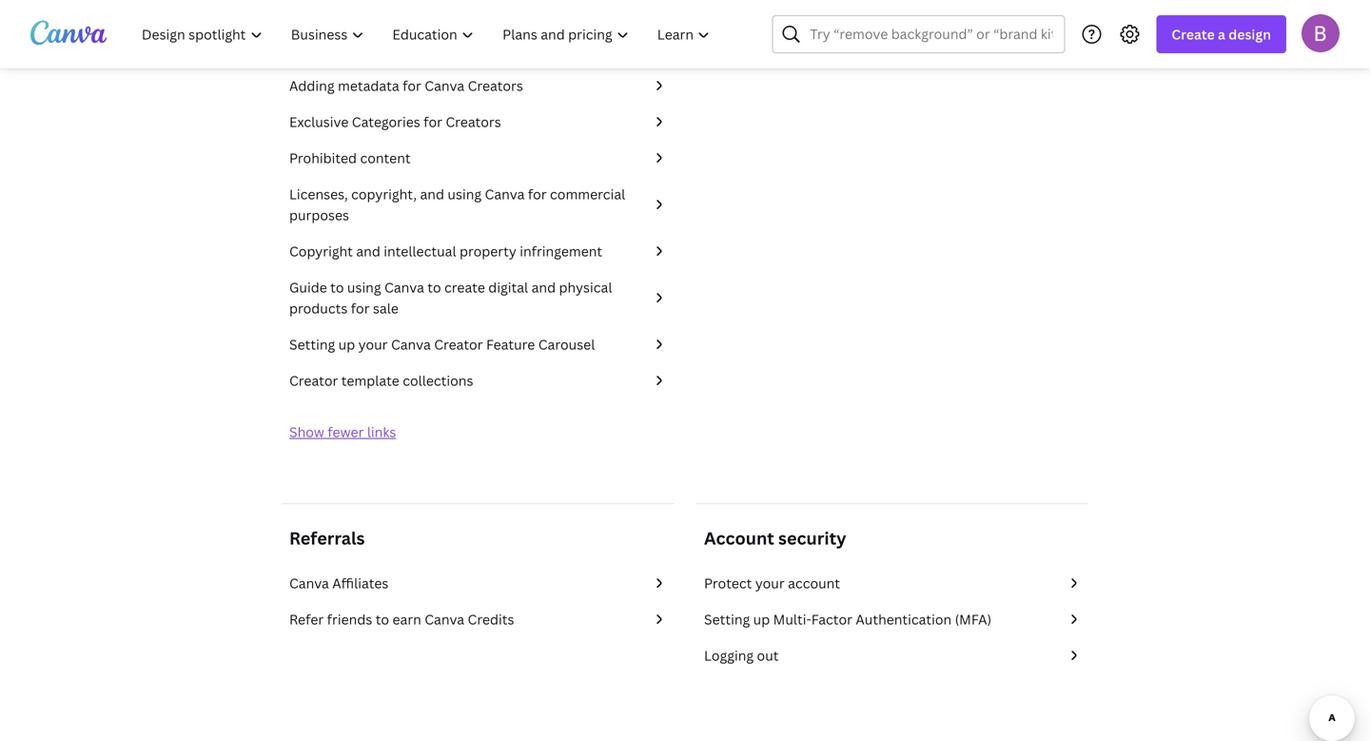 Task type: vqa. For each thing, say whether or not it's contained in the screenshot.
credits
yes



Task type: locate. For each thing, give the bounding box(es) containing it.
1 vertical spatial your
[[756, 574, 785, 592]]

setting up multi-factor authentication (mfa)
[[704, 611, 992, 629]]

1 horizontal spatial your
[[756, 574, 785, 592]]

creators
[[468, 77, 523, 95], [446, 113, 501, 131]]

up
[[338, 335, 355, 354], [753, 611, 770, 629]]

affiliates
[[332, 574, 389, 592]]

copyright
[[289, 242, 353, 260]]

0 vertical spatial and
[[420, 185, 444, 203]]

prohibited
[[289, 149, 357, 167]]

design
[[1229, 25, 1271, 43]]

to up products
[[330, 278, 344, 296]]

friends
[[327, 611, 372, 629]]

content
[[360, 149, 411, 167]]

setting down products
[[289, 335, 335, 354]]

using inside the licenses, copyright, and using canva for commercial purposes
[[448, 185, 482, 203]]

0 horizontal spatial using
[[347, 278, 381, 296]]

0 vertical spatial creator
[[434, 335, 483, 354]]

metadata
[[338, 77, 399, 95]]

1 horizontal spatial and
[[420, 185, 444, 203]]

canva down sale in the top of the page
[[391, 335, 431, 354]]

setting for setting up multi-factor authentication (mfa)
[[704, 611, 750, 629]]

guide
[[289, 278, 327, 296]]

for left commercial
[[528, 185, 547, 203]]

0 vertical spatial using
[[448, 185, 482, 203]]

to left earn at the bottom left of the page
[[376, 611, 389, 629]]

copyright and intellectual property infringement link
[[289, 241, 666, 262]]

up up template
[[338, 335, 355, 354]]

create
[[444, 278, 485, 296]]

copyright,
[[351, 185, 417, 203]]

and
[[420, 185, 444, 203], [356, 242, 381, 260], [532, 278, 556, 296]]

bob builder image
[[1302, 14, 1340, 52]]

creator template collections link
[[289, 370, 666, 391]]

1 horizontal spatial creator
[[434, 335, 483, 354]]

licenses, copyright, and using canva for commercial purposes link
[[289, 184, 666, 226]]

0 vertical spatial setting
[[289, 335, 335, 354]]

creators up exclusive categories for creators link on the top left of the page
[[468, 77, 523, 95]]

setting
[[289, 335, 335, 354], [704, 611, 750, 629]]

0 vertical spatial up
[[338, 335, 355, 354]]

and right copyright,
[[420, 185, 444, 203]]

using
[[448, 185, 482, 203], [347, 278, 381, 296]]

for down adding metadata for canva creators
[[424, 113, 442, 131]]

licenses, copyright, and using canva for commercial purposes
[[289, 185, 625, 224]]

using inside guide to using canva to create digital and physical products for sale
[[347, 278, 381, 296]]

0 horizontal spatial up
[[338, 335, 355, 354]]

creator up show
[[289, 372, 338, 390]]

links
[[367, 423, 396, 441]]

1 vertical spatial setting
[[704, 611, 750, 629]]

creator up creator template collections link
[[434, 335, 483, 354]]

canva up exclusive categories for creators link on the top left of the page
[[425, 77, 465, 95]]

for left sale in the top of the page
[[351, 299, 370, 317]]

creators inside 'link'
[[468, 77, 523, 95]]

creators up "prohibited content" link at left top
[[446, 113, 501, 131]]

0 vertical spatial your
[[358, 335, 388, 354]]

using down "prohibited content" link at left top
[[448, 185, 482, 203]]

canva inside 'link'
[[425, 77, 465, 95]]

your inside the setting up your canva creator feature carousel link
[[358, 335, 388, 354]]

setting down protect
[[704, 611, 750, 629]]

0 horizontal spatial and
[[356, 242, 381, 260]]

1 vertical spatial and
[[356, 242, 381, 260]]

1 horizontal spatial setting
[[704, 611, 750, 629]]

for up exclusive categories for creators
[[403, 77, 421, 95]]

adding metadata for canva creators link
[[289, 75, 666, 96]]

protect your account link
[[704, 573, 1081, 594]]

0 horizontal spatial your
[[358, 335, 388, 354]]

0 horizontal spatial creator
[[289, 372, 338, 390]]

refer friends to earn canva credits
[[289, 611, 514, 629]]

canva up refer
[[289, 574, 329, 592]]

to left create
[[428, 278, 441, 296]]

2 vertical spatial and
[[532, 278, 556, 296]]

setting up your canva creator feature carousel link
[[289, 334, 666, 355]]

for inside 'link'
[[403, 77, 421, 95]]

and right copyright
[[356, 242, 381, 260]]

canva up sale in the top of the page
[[385, 278, 424, 296]]

create
[[1172, 25, 1215, 43]]

2 horizontal spatial and
[[532, 278, 556, 296]]

1 horizontal spatial to
[[376, 611, 389, 629]]

for
[[403, 77, 421, 95], [424, 113, 442, 131], [528, 185, 547, 203], [351, 299, 370, 317]]

up left 'multi-'
[[753, 611, 770, 629]]

logging
[[704, 647, 754, 665]]

1 vertical spatial up
[[753, 611, 770, 629]]

digital
[[489, 278, 528, 296]]

canva right earn at the bottom left of the page
[[425, 611, 465, 629]]

1 horizontal spatial up
[[753, 611, 770, 629]]

create a design button
[[1157, 15, 1287, 53]]

up for your
[[338, 335, 355, 354]]

your up template
[[358, 335, 388, 354]]

to
[[330, 278, 344, 296], [428, 278, 441, 296], [376, 611, 389, 629]]

show fewer links
[[289, 423, 396, 441]]

creator
[[434, 335, 483, 354], [289, 372, 338, 390]]

products
[[289, 299, 348, 317]]

canva
[[425, 77, 465, 95], [485, 185, 525, 203], [385, 278, 424, 296], [391, 335, 431, 354], [289, 574, 329, 592], [425, 611, 465, 629]]

template
[[341, 372, 400, 390]]

setting for setting up your canva creator feature carousel
[[289, 335, 335, 354]]

1 vertical spatial creator
[[289, 372, 338, 390]]

(mfa)
[[955, 611, 992, 629]]

out
[[757, 647, 779, 665]]

account
[[704, 527, 775, 550]]

create a design
[[1172, 25, 1271, 43]]

authentication
[[856, 611, 952, 629]]

carousel
[[538, 335, 595, 354]]

using up sale in the top of the page
[[347, 278, 381, 296]]

1 vertical spatial using
[[347, 278, 381, 296]]

show fewer links button
[[289, 423, 396, 441]]

2 horizontal spatial to
[[428, 278, 441, 296]]

1 horizontal spatial using
[[448, 185, 482, 203]]

your
[[358, 335, 388, 354], [756, 574, 785, 592]]

0 vertical spatial creators
[[468, 77, 523, 95]]

your right protect
[[756, 574, 785, 592]]

canva down "prohibited content" link at left top
[[485, 185, 525, 203]]

and right digital
[[532, 278, 556, 296]]

0 horizontal spatial setting
[[289, 335, 335, 354]]



Task type: describe. For each thing, give the bounding box(es) containing it.
account
[[788, 574, 840, 592]]

protect
[[704, 574, 752, 592]]

factor
[[812, 611, 853, 629]]

refer friends to earn canva credits link
[[289, 609, 666, 630]]

setting up your canva creator feature carousel
[[289, 335, 595, 354]]

credits
[[468, 611, 514, 629]]

canva inside guide to using canva to create digital and physical products for sale
[[385, 278, 424, 296]]

canva affiliates
[[289, 574, 389, 592]]

property
[[460, 242, 517, 260]]

collections
[[403, 372, 473, 390]]

adding metadata for canva creators
[[289, 77, 523, 95]]

physical
[[559, 278, 612, 296]]

a
[[1218, 25, 1226, 43]]

show
[[289, 423, 324, 441]]

top level navigation element
[[129, 15, 727, 53]]

1 vertical spatial creators
[[446, 113, 501, 131]]

creator template collections
[[289, 372, 473, 390]]

Try "remove background" or "brand kit" search field
[[810, 16, 1053, 52]]

protect your account
[[704, 574, 840, 592]]

multi-
[[773, 611, 812, 629]]

infringement
[[520, 242, 603, 260]]

commercial
[[550, 185, 625, 203]]

exclusive categories for creators link
[[289, 111, 666, 132]]

exclusive
[[289, 113, 349, 131]]

refer
[[289, 611, 324, 629]]

copyright and intellectual property infringement
[[289, 242, 603, 260]]

sale
[[373, 299, 399, 317]]

and inside guide to using canva to create digital and physical products for sale
[[532, 278, 556, 296]]

earn
[[393, 611, 421, 629]]

logging out link
[[704, 645, 1081, 666]]

adding
[[289, 77, 335, 95]]

for inside the licenses, copyright, and using canva for commercial purposes
[[528, 185, 547, 203]]

setting up multi-factor authentication (mfa) link
[[704, 609, 1081, 630]]

and inside the licenses, copyright, and using canva for commercial purposes
[[420, 185, 444, 203]]

exclusive categories for creators
[[289, 113, 501, 131]]

for inside guide to using canva to create digital and physical products for sale
[[351, 299, 370, 317]]

prohibited content link
[[289, 148, 666, 168]]

logging out
[[704, 647, 779, 665]]

prohibited content
[[289, 149, 411, 167]]

licenses,
[[289, 185, 348, 203]]

canva affiliates link
[[289, 573, 666, 594]]

canva inside the licenses, copyright, and using canva for commercial purposes
[[485, 185, 525, 203]]

up for multi-
[[753, 611, 770, 629]]

intellectual
[[384, 242, 456, 260]]

feature
[[486, 335, 535, 354]]

fewer
[[328, 423, 364, 441]]

purposes
[[289, 206, 349, 224]]

guide to using canva to create digital and physical products for sale
[[289, 278, 612, 317]]

account security
[[704, 527, 847, 550]]

guide to using canva to create digital and physical products for sale link
[[289, 277, 666, 319]]

0 horizontal spatial to
[[330, 278, 344, 296]]

security
[[779, 527, 847, 550]]

your inside "protect your account" link
[[756, 574, 785, 592]]

categories
[[352, 113, 420, 131]]

referrals
[[289, 527, 365, 550]]



